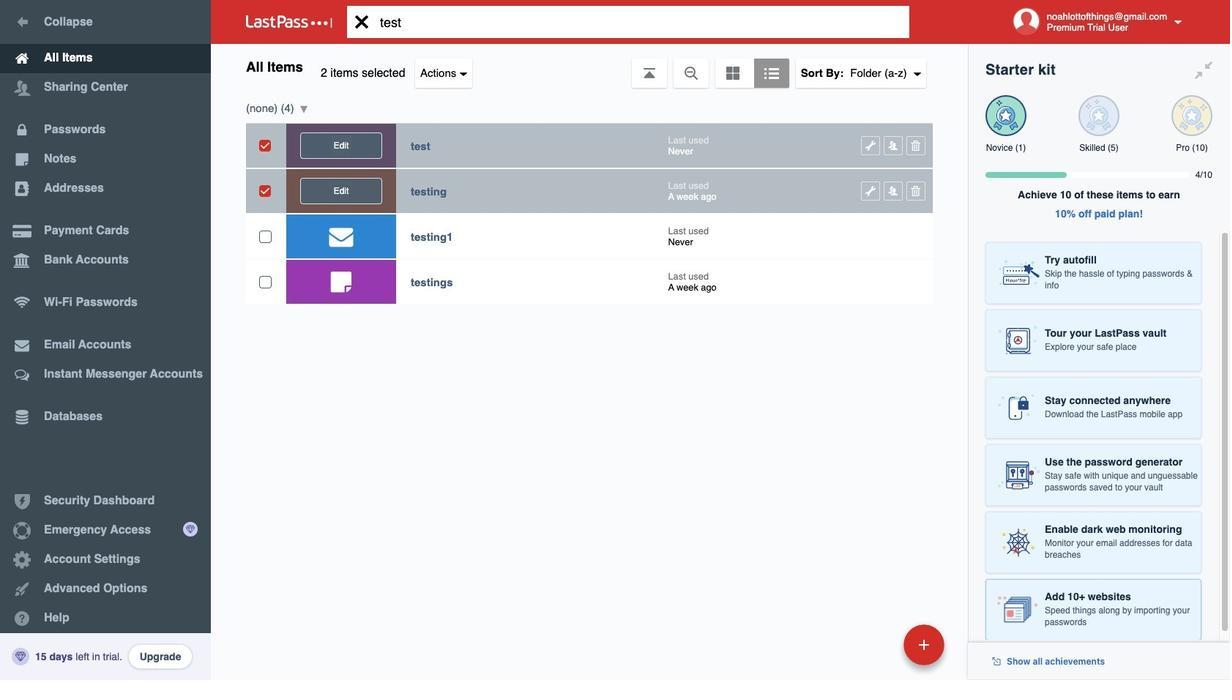 Task type: locate. For each thing, give the bounding box(es) containing it.
lastpass image
[[246, 15, 332, 29]]

new item element
[[803, 624, 950, 666]]



Task type: vqa. For each thing, say whether or not it's contained in the screenshot.
search my received shares text box
no



Task type: describe. For each thing, give the bounding box(es) containing it.
vault options navigation
[[211, 44, 968, 88]]

Search search field
[[347, 6, 932, 38]]

new item navigation
[[803, 620, 953, 680]]

clear search image
[[347, 6, 376, 38]]

main navigation navigation
[[0, 0, 211, 680]]

search my vault text field
[[347, 6, 932, 38]]



